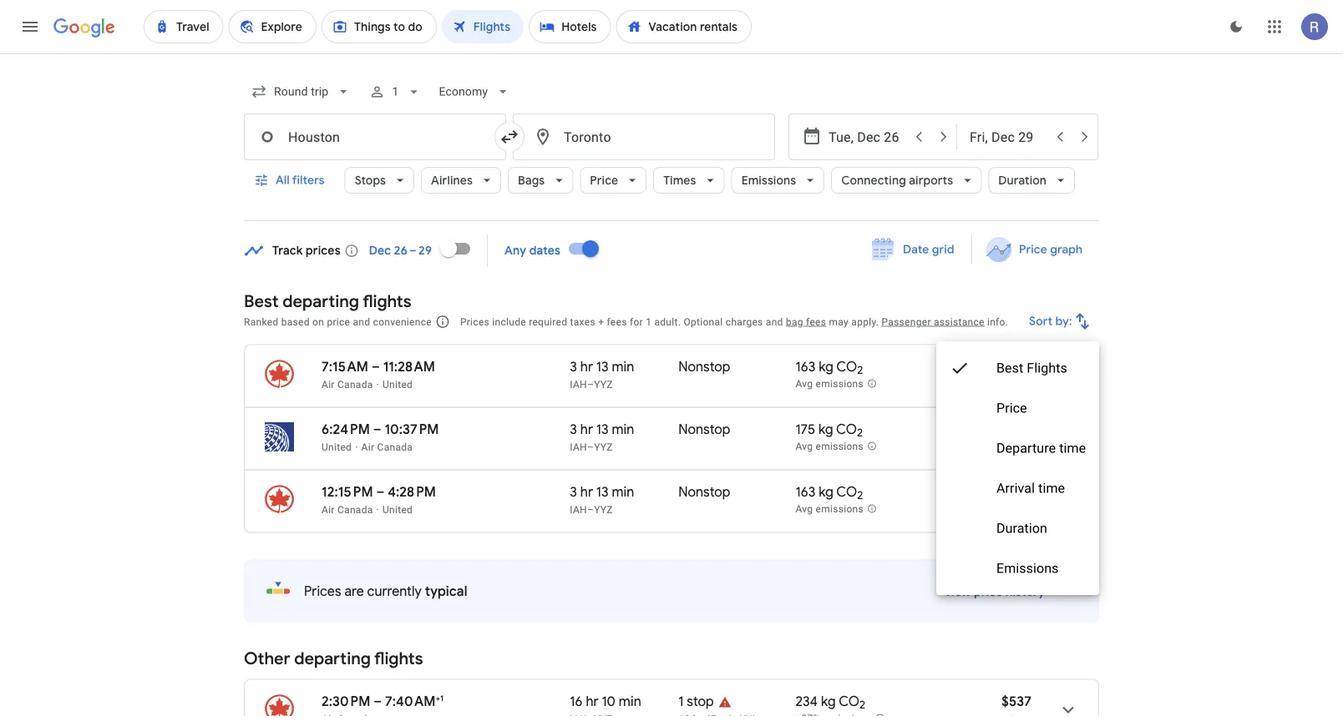Task type: describe. For each thing, give the bounding box(es) containing it.
leaves george bush intercontinental airport at 12:15 pm on tuesday, december 26 and arrives at toronto pearson international airport at 4:28 pm on tuesday, december 26. element
[[322, 484, 436, 501]]

based
[[281, 316, 310, 328]]

history
[[1006, 585, 1045, 600]]

required
[[529, 316, 567, 328]]

loading results progress bar
[[0, 53, 1343, 57]]

departing for other
[[294, 649, 371, 670]]

price inside select your sort order. menu
[[996, 401, 1027, 416]]

yyz for 10:37 pm
[[594, 441, 613, 453]]

emissions button
[[731, 160, 824, 200]]

1 fees from the left
[[607, 316, 627, 328]]

1 vertical spatial united
[[322, 441, 352, 453]]

3 for 10:37 pm
[[570, 421, 577, 438]]

emissions for $503
[[816, 379, 864, 390]]

best flights radio item
[[936, 348, 1099, 388]]

by:
[[1056, 314, 1072, 329]]

arrival
[[996, 481, 1035, 497]]

price graph
[[1019, 242, 1082, 257]]

all
[[276, 173, 290, 188]]

kg for 6:24 pm – 10:37 pm
[[818, 421, 833, 438]]

yyz for 4:28 pm
[[594, 504, 613, 516]]

united for 12:15 pm
[[383, 504, 413, 516]]

7:15 am
[[322, 358, 368, 375]]

co for 6:24 pm – 10:37 pm
[[836, 421, 857, 438]]

2 emissions from the top
[[816, 441, 864, 453]]

leaves george bush intercontinental airport at 2:30 pm on tuesday, december 26 and arrives at toronto pearson international airport at 7:40 am on wednesday, december 27. element
[[322, 693, 444, 710]]

all filters
[[276, 173, 325, 188]]

are
[[345, 583, 364, 600]]

emissions for $537
[[816, 504, 864, 516]]

iah for 10:37 pm
[[570, 441, 587, 453]]

163 kg co 2 for $503
[[795, 358, 863, 378]]

537 US dollars text field
[[1001, 484, 1032, 501]]

$537 for 234
[[1001, 693, 1032, 710]]

leaves george bush intercontinental airport at 7:15 am on tuesday, december 26 and arrives at toronto pearson international airport at 11:28 am on tuesday, december 26. element
[[322, 358, 435, 375]]

234 kg co 2
[[795, 693, 866, 713]]

1 horizontal spatial +
[[598, 316, 604, 328]]

flights for other departing flights
[[374, 649, 423, 670]]

for
[[630, 316, 643, 328]]

hr for 12:15 pm – 4:28 pm
[[580, 484, 593, 501]]

4:28 pm
[[388, 484, 436, 501]]

stops button
[[345, 160, 414, 200]]

prices for prices are currently typical
[[304, 583, 341, 600]]

175 kg co 2
[[795, 421, 863, 440]]

ranked
[[244, 316, 278, 328]]

air for 12:15 pm
[[322, 504, 335, 516]]

best for best departing flights
[[244, 291, 279, 312]]

2 for 7:15 am – 11:28 am
[[857, 363, 863, 378]]

dates
[[529, 243, 561, 259]]

other departing flights
[[244, 649, 423, 670]]

track prices
[[272, 243, 341, 259]]

optional
[[684, 316, 723, 328]]

nonstop flight. element for $503
[[679, 358, 730, 378]]

10
[[602, 693, 616, 710]]

learn more about tracked prices image
[[344, 243, 359, 259]]

currently
[[367, 583, 422, 600]]

7:15 am – 11:28 am
[[322, 358, 435, 375]]

iah for 4:28 pm
[[570, 504, 587, 516]]

connecting
[[841, 173, 906, 188]]

include
[[492, 316, 526, 328]]

other
[[244, 649, 290, 670]]

time for departure time
[[1059, 441, 1086, 456]]

13 for 6:24 pm – 10:37 pm
[[596, 421, 609, 438]]

departure
[[996, 441, 1056, 456]]

convenience
[[373, 316, 432, 328]]

1 inside 1 "popup button"
[[392, 85, 399, 99]]

3 for 11:28 am
[[570, 358, 577, 375]]

Arrival time: 4:28 PM. text field
[[388, 484, 436, 501]]

Departure time: 2:30 PM. text field
[[322, 693, 370, 710]]

163 kg co 2 for $537
[[795, 484, 863, 503]]

flights for best departing flights
[[363, 291, 411, 312]]

1 stop flight. element
[[679, 693, 714, 713]]

13 for 7:15 am – 11:28 am
[[596, 358, 609, 375]]

on
[[312, 316, 324, 328]]

11:28 am
[[383, 358, 435, 375]]

1 stop
[[679, 693, 714, 710]]

234
[[795, 693, 818, 710]]

passenger
[[882, 316, 931, 328]]

times button
[[653, 160, 725, 200]]

connecting airports
[[841, 173, 953, 188]]

avg emissions for $503
[[795, 379, 864, 390]]

all filters button
[[244, 160, 338, 200]]

view price history
[[944, 585, 1045, 600]]

stop
[[687, 693, 714, 710]]

departure time
[[996, 441, 1086, 456]]

dec
[[369, 243, 391, 259]]

times
[[663, 173, 696, 188]]

dec 26 – 29
[[369, 243, 432, 259]]

connecting airports button
[[831, 160, 982, 200]]

time for arrival time
[[1038, 481, 1065, 497]]

prices include required taxes + fees for 1 adult. optional charges and bag fees may apply. passenger assistance
[[460, 316, 985, 328]]

airports
[[909, 173, 953, 188]]

best for best flights
[[996, 360, 1023, 376]]

Departure text field
[[829, 114, 905, 160]]

charges
[[726, 316, 763, 328]]

best departing flights
[[244, 291, 411, 312]]

Arrival time: 10:37 PM. text field
[[385, 421, 439, 438]]

12:15 pm – 4:28 pm
[[322, 484, 436, 501]]

airlines
[[431, 173, 473, 188]]

stops
[[355, 173, 386, 188]]

air canada for 7:15 am
[[322, 379, 373, 390]]

nonstop flight. element for $537
[[679, 484, 730, 503]]

view price history image
[[1047, 572, 1087, 612]]

departing for best
[[283, 291, 359, 312]]

price button
[[580, 160, 647, 200]]

any
[[505, 243, 526, 259]]

prices for prices include required taxes + fees for 1 adult. optional charges and bag fees may apply. passenger assistance
[[460, 316, 489, 328]]

total duration 16 hr 10 min. element
[[570, 693, 679, 713]]

prices
[[306, 243, 341, 259]]

min for 10:37 pm
[[612, 421, 634, 438]]

$503
[[1000, 358, 1032, 375]]

2 for 12:15 pm – 4:28 pm
[[857, 489, 863, 503]]

3 hr 13 min iah – yyz for 11:28 am
[[570, 358, 634, 390]]

flight details. leaves george bush intercontinental airport at 2:30 pm on tuesday, december 26 and arrives at toronto pearson international airport at 7:40 am on wednesday, december 27. image
[[1048, 690, 1088, 717]]

nonstop for $503
[[679, 358, 730, 375]]

$537 for 163
[[1001, 484, 1032, 501]]

apply.
[[851, 316, 879, 328]]

prices are currently typical
[[304, 583, 467, 600]]

bag
[[786, 316, 803, 328]]

avg emissions for $537
[[795, 504, 864, 516]]

175
[[795, 421, 815, 438]]

1 vertical spatial canada
[[377, 441, 413, 453]]

track
[[272, 243, 303, 259]]

537 US dollars text field
[[1001, 693, 1032, 710]]

kg for 2:30 pm – 7:40 am + 1
[[821, 693, 836, 710]]

swap origin and destination. image
[[499, 127, 520, 147]]

2 avg emissions from the top
[[795, 441, 864, 453]]

assistance
[[934, 316, 985, 328]]

7:40 am
[[385, 693, 436, 710]]

kg for 12:15 pm – 4:28 pm
[[819, 484, 833, 501]]

1 vertical spatial price
[[974, 585, 1003, 600]]



Task type: locate. For each thing, give the bounding box(es) containing it.
duration inside select your sort order. menu
[[996, 521, 1047, 537]]

main content
[[244, 229, 1099, 717]]

canada down '12:15 pm' text field
[[337, 504, 373, 516]]

1 vertical spatial iah
[[570, 441, 587, 453]]

2
[[857, 363, 863, 378], [857, 426, 863, 440], [857, 489, 863, 503], [860, 698, 866, 713]]

sort by: button
[[1023, 302, 1099, 342]]

flights
[[1027, 360, 1067, 376]]

nonstop flight. element
[[679, 358, 730, 378], [679, 421, 730, 441], [679, 484, 730, 503]]

2 vertical spatial yyz
[[594, 504, 613, 516]]

duration button
[[988, 160, 1075, 200]]

1 vertical spatial total duration 3 hr 13 min. element
[[570, 421, 679, 441]]

163 for $537
[[795, 484, 815, 501]]

fees left 'for'
[[607, 316, 627, 328]]

2 right 175
[[857, 426, 863, 440]]

round trip
[[986, 442, 1032, 454]]

1 vertical spatial time
[[1038, 481, 1065, 497]]

6:24 pm – 10:37 pm
[[322, 421, 439, 438]]

leaves george bush intercontinental airport at 6:24 pm on tuesday, december 26 and arrives at toronto pearson international airport at 10:37 pm on tuesday, december 26. element
[[322, 421, 439, 438]]

1 3 hr 13 min iah – yyz from the top
[[570, 358, 634, 390]]

13
[[596, 358, 609, 375], [596, 421, 609, 438], [596, 484, 609, 501]]

2 and from the left
[[766, 316, 783, 328]]

kg right 234
[[821, 693, 836, 710]]

Arrival time: 11:28 AM. text field
[[383, 358, 435, 375]]

1 vertical spatial air canada
[[361, 441, 413, 453]]

adult.
[[654, 316, 681, 328]]

0 horizontal spatial price
[[327, 316, 350, 328]]

1 vertical spatial duration
[[996, 521, 1047, 537]]

time right 537 us dollars text box
[[1038, 481, 1065, 497]]

kg down may in the right of the page
[[819, 358, 833, 375]]

1 horizontal spatial and
[[766, 316, 783, 328]]

canada for 12:15 pm
[[337, 504, 373, 516]]

air down '12:15 pm' text field
[[322, 504, 335, 516]]

1 vertical spatial emissions
[[996, 561, 1058, 577]]

1 horizontal spatial prices
[[460, 316, 489, 328]]

3 3 from the top
[[570, 484, 577, 501]]

0 vertical spatial emissions
[[816, 379, 864, 390]]

2 down the "175 kg co 2"
[[857, 489, 863, 503]]

yyz
[[594, 379, 613, 390], [594, 441, 613, 453], [594, 504, 613, 516]]

co right 234
[[839, 693, 860, 710]]

1 horizontal spatial best
[[996, 360, 1023, 376]]

163 kg co 2 down may in the right of the page
[[795, 358, 863, 378]]

$537 down trip
[[1001, 484, 1032, 501]]

1 vertical spatial 3
[[570, 421, 577, 438]]

10:37 pm
[[385, 421, 439, 438]]

1 vertical spatial departing
[[294, 649, 371, 670]]

air canada for 12:15 pm
[[322, 504, 373, 516]]

duration down 537 us dollars text box
[[996, 521, 1047, 537]]

canada down 7:15 am text box
[[337, 379, 373, 390]]

air
[[322, 379, 335, 390], [361, 441, 374, 453], [322, 504, 335, 516]]

1 vertical spatial flights
[[374, 649, 423, 670]]

3 avg from the top
[[795, 504, 813, 516]]

0 vertical spatial canada
[[337, 379, 373, 390]]

air canada
[[322, 379, 373, 390], [361, 441, 413, 453], [322, 504, 373, 516]]

fees right bag
[[806, 316, 826, 328]]

emissions inside emissions popup button
[[741, 173, 796, 188]]

main content containing best departing flights
[[244, 229, 1099, 717]]

0 vertical spatial 163 kg co 2
[[795, 358, 863, 378]]

time
[[1059, 441, 1086, 456], [1038, 481, 1065, 497]]

emissions up history
[[996, 561, 1058, 577]]

co for 7:15 am – 11:28 am
[[836, 358, 857, 375]]

emissions inside select your sort order. menu
[[996, 561, 1058, 577]]

0 vertical spatial 3 hr 13 min iah – yyz
[[570, 358, 634, 390]]

bag fees button
[[786, 316, 826, 328]]

air down 7:15 am text box
[[322, 379, 335, 390]]

prices
[[460, 316, 489, 328], [304, 583, 341, 600]]

3 yyz from the top
[[594, 504, 613, 516]]

min for 11:28 am
[[612, 358, 634, 375]]

3 13 from the top
[[596, 484, 609, 501]]

1 horizontal spatial fees
[[806, 316, 826, 328]]

2 163 from the top
[[795, 484, 815, 501]]

2 nonstop flight. element from the top
[[679, 421, 730, 441]]

2 vertical spatial united
[[383, 504, 413, 516]]

learn more about ranking image
[[435, 314, 450, 330]]

1 iah from the top
[[570, 379, 587, 390]]

united down arrival time: 11:28 am. text box
[[383, 379, 413, 390]]

0 vertical spatial price
[[327, 316, 350, 328]]

select your sort order. menu
[[936, 342, 1099, 596]]

and
[[353, 316, 370, 328], [766, 316, 783, 328]]

price right 'bags' popup button in the top left of the page
[[590, 173, 618, 188]]

filters
[[292, 173, 325, 188]]

1 nonstop from the top
[[679, 358, 730, 375]]

min
[[612, 358, 634, 375], [612, 421, 634, 438], [612, 484, 634, 501], [619, 693, 641, 710]]

2 iah from the top
[[570, 441, 587, 453]]

date grid
[[903, 242, 955, 257]]

0 vertical spatial best
[[244, 291, 279, 312]]

1 vertical spatial 163 kg co 2
[[795, 484, 863, 503]]

best left flights
[[996, 360, 1023, 376]]

sort by:
[[1029, 314, 1072, 329]]

2 vertical spatial 13
[[596, 484, 609, 501]]

3 hr 13 min iah – yyz for 4:28 pm
[[570, 484, 634, 516]]

Departure time: 12:15 PM. text field
[[322, 484, 373, 501]]

2 vertical spatial avg
[[795, 504, 813, 516]]

arrival time
[[996, 481, 1065, 497]]

0 vertical spatial emissions
[[741, 173, 796, 188]]

change appearance image
[[1216, 7, 1256, 47]]

total duration 3 hr 13 min. element for 11:28 am
[[570, 358, 679, 378]]

duration inside popup button
[[998, 173, 1047, 188]]

Departure time: 6:24 PM. text field
[[322, 421, 370, 438]]

1 vertical spatial emissions
[[816, 441, 864, 453]]

0 vertical spatial avg emissions
[[795, 379, 864, 390]]

kg right 175
[[818, 421, 833, 438]]

find the best price region
[[244, 229, 1099, 278]]

iah for 11:28 am
[[570, 379, 587, 390]]

best inside radio item
[[996, 360, 1023, 376]]

united down the 'departure time: 6:24 pm.' text field
[[322, 441, 352, 453]]

price left graph
[[1019, 242, 1047, 257]]

13 for 12:15 pm – 4:28 pm
[[596, 484, 609, 501]]

0 vertical spatial 13
[[596, 358, 609, 375]]

price inside price graph button
[[1019, 242, 1047, 257]]

1 avg emissions from the top
[[795, 379, 864, 390]]

2 nonstop from the top
[[679, 421, 730, 438]]

0 vertical spatial price
[[590, 173, 618, 188]]

0 vertical spatial prices
[[460, 316, 489, 328]]

1 vertical spatial +
[[436, 693, 440, 704]]

None search field
[[244, 72, 1099, 221]]

163
[[795, 358, 815, 375], [795, 484, 815, 501]]

2 inside the "175 kg co 2"
[[857, 426, 863, 440]]

2 vertical spatial 3
[[570, 484, 577, 501]]

taxes
[[570, 316, 595, 328]]

nonstop
[[679, 358, 730, 375], [679, 421, 730, 438], [679, 484, 730, 501]]

best up the ranked
[[244, 291, 279, 312]]

departing up 2:30 pm
[[294, 649, 371, 670]]

graph
[[1050, 242, 1082, 257]]

bags
[[518, 173, 545, 188]]

0 vertical spatial avg
[[795, 379, 813, 390]]

air canada down 6:24 pm – 10:37 pm
[[361, 441, 413, 453]]

price
[[590, 173, 618, 188], [1019, 242, 1047, 257], [996, 401, 1027, 416]]

26 – 29
[[394, 243, 432, 259]]

hr for 7:15 am – 11:28 am
[[580, 358, 593, 375]]

departing up the on
[[283, 291, 359, 312]]

bags button
[[508, 160, 573, 200]]

1 inside 2:30 pm – 7:40 am + 1
[[440, 693, 444, 704]]

1 button
[[362, 72, 429, 112]]

3 avg emissions from the top
[[795, 504, 864, 516]]

1 vertical spatial $537
[[1001, 693, 1032, 710]]

avg emissions
[[795, 379, 864, 390], [795, 441, 864, 453], [795, 504, 864, 516]]

$537 left flight details. leaves george bush intercontinental airport at 2:30 pm on tuesday, december 26 and arrives at toronto pearson international airport at 7:40 am on wednesday, december 27. icon
[[1001, 693, 1032, 710]]

0 horizontal spatial +
[[436, 693, 440, 704]]

0 vertical spatial nonstop
[[679, 358, 730, 375]]

2 fees from the left
[[806, 316, 826, 328]]

1 avg from the top
[[795, 379, 813, 390]]

2:30 pm – 7:40 am + 1
[[322, 693, 444, 710]]

2:30 pm
[[322, 693, 370, 710]]

2 vertical spatial price
[[996, 401, 1027, 416]]

2 $537 from the top
[[1001, 693, 1032, 710]]

0 horizontal spatial and
[[353, 316, 370, 328]]

3 for 4:28 pm
[[570, 484, 577, 501]]

None field
[[244, 77, 359, 107], [432, 77, 518, 107], [244, 77, 359, 107], [432, 77, 518, 107]]

co for 2:30 pm – 7:40 am + 1
[[839, 693, 860, 710]]

united for 7:15 am
[[383, 379, 413, 390]]

time right departure
[[1059, 441, 1086, 456]]

co inside the "175 kg co 2"
[[836, 421, 857, 438]]

3
[[570, 358, 577, 375], [570, 421, 577, 438], [570, 484, 577, 501]]

0 horizontal spatial prices
[[304, 583, 341, 600]]

nonstop for $537
[[679, 484, 730, 501]]

min for 4:28 pm
[[612, 484, 634, 501]]

3 3 hr 13 min iah – yyz from the top
[[570, 484, 634, 516]]

air down 6:24 pm – 10:37 pm
[[361, 441, 374, 453]]

2 vertical spatial canada
[[337, 504, 373, 516]]

3 iah from the top
[[570, 504, 587, 516]]

0 vertical spatial yyz
[[594, 379, 613, 390]]

2 vertical spatial 3 hr 13 min iah – yyz
[[570, 484, 634, 516]]

2 163 kg co 2 from the top
[[795, 484, 863, 503]]

1 13 from the top
[[596, 358, 609, 375]]

passenger assistance button
[[882, 316, 985, 328]]

airlines button
[[421, 160, 501, 200]]

date grid button
[[860, 235, 968, 265]]

0 vertical spatial air
[[322, 379, 335, 390]]

co inside 234 kg co 2
[[839, 693, 860, 710]]

kg inside 234 kg co 2
[[821, 693, 836, 710]]

price right the on
[[327, 316, 350, 328]]

duration
[[998, 173, 1047, 188], [996, 521, 1047, 537]]

hr
[[580, 358, 593, 375], [580, 421, 593, 438], [580, 484, 593, 501], [586, 693, 599, 710]]

yyz for 11:28 am
[[594, 379, 613, 390]]

–
[[372, 358, 380, 375], [587, 379, 594, 390], [373, 421, 381, 438], [587, 441, 594, 453], [376, 484, 385, 501], [587, 504, 594, 516], [374, 693, 382, 710]]

1 vertical spatial avg emissions
[[795, 441, 864, 453]]

emissions
[[741, 173, 796, 188], [996, 561, 1058, 577]]

0 horizontal spatial emissions
[[741, 173, 796, 188]]

and left bag
[[766, 316, 783, 328]]

Return text field
[[970, 114, 1047, 160]]

6:24 pm
[[322, 421, 370, 438]]

2 vertical spatial air canada
[[322, 504, 373, 516]]

duration down "return" 'text field'
[[998, 173, 1047, 188]]

united down arrival time: 4:28 pm. text box
[[383, 504, 413, 516]]

2 avg from the top
[[795, 441, 813, 453]]

+ inside 2:30 pm – 7:40 am + 1
[[436, 693, 440, 704]]

163 down 175
[[795, 484, 815, 501]]

0 vertical spatial 3
[[570, 358, 577, 375]]

co
[[836, 358, 857, 375], [836, 421, 857, 438], [836, 484, 857, 501], [839, 693, 860, 710]]

kg down the "175 kg co 2"
[[819, 484, 833, 501]]

1 3 from the top
[[570, 358, 577, 375]]

co down the "175 kg co 2"
[[836, 484, 857, 501]]

163 for $503
[[795, 358, 815, 375]]

0 horizontal spatial fees
[[607, 316, 627, 328]]

price graph button
[[975, 235, 1096, 265]]

0 vertical spatial duration
[[998, 173, 1047, 188]]

2 13 from the top
[[596, 421, 609, 438]]

1 vertical spatial avg
[[795, 441, 813, 453]]

12:15 pm
[[322, 484, 373, 501]]

kg inside the "175 kg co 2"
[[818, 421, 833, 438]]

3 total duration 3 hr 13 min. element from the top
[[570, 484, 679, 503]]

0 vertical spatial +
[[598, 316, 604, 328]]

co for 12:15 pm – 4:28 pm
[[836, 484, 857, 501]]

0 vertical spatial air canada
[[322, 379, 373, 390]]

2 vertical spatial nonstop flight. element
[[679, 484, 730, 503]]

Arrival time: 7:40 AM on  Wednesday, December 27. text field
[[385, 693, 444, 710]]

total duration 3 hr 13 min. element
[[570, 358, 679, 378], [570, 421, 679, 441], [570, 484, 679, 503]]

any dates
[[505, 243, 561, 259]]

round
[[986, 442, 1013, 454]]

16 hr 10 min
[[570, 693, 641, 710]]

view
[[944, 585, 971, 600]]

1 vertical spatial air
[[361, 441, 374, 453]]

1 emissions from the top
[[816, 379, 864, 390]]

air canada down '12:15 pm' text field
[[322, 504, 373, 516]]

main menu image
[[20, 17, 40, 37]]

1 163 kg co 2 from the top
[[795, 358, 863, 378]]

emissions right times popup button at the top
[[741, 173, 796, 188]]

0 vertical spatial departing
[[283, 291, 359, 312]]

flights up convenience
[[363, 291, 411, 312]]

Departure time: 7:15 AM. text field
[[322, 358, 368, 375]]

hr for 6:24 pm – 10:37 pm
[[580, 421, 593, 438]]

3 nonstop flight. element from the top
[[679, 484, 730, 503]]

2 yyz from the top
[[594, 441, 613, 453]]

price right view
[[974, 585, 1003, 600]]

1 vertical spatial 3 hr 13 min iah – yyz
[[570, 421, 634, 453]]

0 vertical spatial total duration 3 hr 13 min. element
[[570, 358, 679, 378]]

1 vertical spatial 163
[[795, 484, 815, 501]]

1 $537 from the top
[[1001, 484, 1032, 501]]

1 vertical spatial prices
[[304, 583, 341, 600]]

none search field containing all filters
[[244, 72, 1099, 221]]

may
[[829, 316, 849, 328]]

0 vertical spatial $537
[[1001, 484, 1032, 501]]

163 kg co 2 down the "175 kg co 2"
[[795, 484, 863, 503]]

1 163 from the top
[[795, 358, 815, 375]]

1 inside "1 stop flight." element
[[679, 693, 684, 710]]

0 vertical spatial time
[[1059, 441, 1086, 456]]

canada for 7:15 am
[[337, 379, 373, 390]]

best flights
[[996, 360, 1067, 376]]

1 vertical spatial best
[[996, 360, 1023, 376]]

2 vertical spatial nonstop
[[679, 484, 730, 501]]

departing
[[283, 291, 359, 312], [294, 649, 371, 670]]

total duration 3 hr 13 min. element for 4:28 pm
[[570, 484, 679, 503]]

avg
[[795, 379, 813, 390], [795, 441, 813, 453], [795, 504, 813, 516]]

1 vertical spatial yyz
[[594, 441, 613, 453]]

2 inside 234 kg co 2
[[860, 698, 866, 713]]

2 vertical spatial total duration 3 hr 13 min. element
[[570, 484, 679, 503]]

2 total duration 3 hr 13 min. element from the top
[[570, 421, 679, 441]]

2 for 6:24 pm – 10:37 pm
[[857, 426, 863, 440]]

2 vertical spatial avg emissions
[[795, 504, 864, 516]]

2 vertical spatial air
[[322, 504, 335, 516]]

2 vertical spatial iah
[[570, 504, 587, 516]]

1 total duration 3 hr 13 min. element from the top
[[570, 358, 679, 378]]

canada down 6:24 pm – 10:37 pm
[[377, 441, 413, 453]]

and down best departing flights
[[353, 316, 370, 328]]

ranked based on price and convenience
[[244, 316, 432, 328]]

1 vertical spatial nonstop
[[679, 421, 730, 438]]

date
[[903, 242, 929, 257]]

3 nonstop from the top
[[679, 484, 730, 501]]

2 vertical spatial emissions
[[816, 504, 864, 516]]

prices left are
[[304, 583, 341, 600]]

None text field
[[244, 114, 506, 160], [513, 114, 775, 160], [244, 114, 506, 160], [513, 114, 775, 160]]

sort
[[1029, 314, 1053, 329]]

0 vertical spatial united
[[383, 379, 413, 390]]

united
[[383, 379, 413, 390], [322, 441, 352, 453], [383, 504, 413, 516]]

0 vertical spatial flights
[[363, 291, 411, 312]]

3 hr 13 min iah – yyz for 10:37 pm
[[570, 421, 634, 453]]

prices right learn more about ranking image
[[460, 316, 489, 328]]

163 kg co 2
[[795, 358, 863, 378], [795, 484, 863, 503]]

total duration 3 hr 13 min. element for 10:37 pm
[[570, 421, 679, 441]]

kg for 7:15 am – 11:28 am
[[819, 358, 833, 375]]

grid
[[932, 242, 955, 257]]

avg for $537
[[795, 504, 813, 516]]

air canada down 7:15 am text box
[[322, 379, 373, 390]]

163 down bag fees button
[[795, 358, 815, 375]]

2 down apply.
[[857, 363, 863, 378]]

1 yyz from the top
[[594, 379, 613, 390]]

3 emissions from the top
[[816, 504, 864, 516]]

2 for 2:30 pm – 7:40 am + 1
[[860, 698, 866, 713]]

typical
[[425, 583, 467, 600]]

0 vertical spatial 163
[[795, 358, 815, 375]]

price inside price popup button
[[590, 173, 618, 188]]

503 US dollars text field
[[1000, 358, 1032, 375]]

fees
[[607, 316, 627, 328], [806, 316, 826, 328]]

1
[[392, 85, 399, 99], [646, 316, 652, 328], [440, 693, 444, 704], [679, 693, 684, 710]]

0 vertical spatial iah
[[570, 379, 587, 390]]

1 vertical spatial price
[[1019, 242, 1047, 257]]

flights up 7:40 am
[[374, 649, 423, 670]]

0 horizontal spatial best
[[244, 291, 279, 312]]

1 horizontal spatial emissions
[[996, 561, 1058, 577]]

co down may in the right of the page
[[836, 358, 857, 375]]

co right 175
[[836, 421, 857, 438]]

air for 7:15 am
[[322, 379, 335, 390]]

1 nonstop flight. element from the top
[[679, 358, 730, 378]]

1 and from the left
[[353, 316, 370, 328]]

1 horizontal spatial price
[[974, 585, 1003, 600]]

trip
[[1016, 442, 1032, 454]]

2 3 from the top
[[570, 421, 577, 438]]

0 vertical spatial nonstop flight. element
[[679, 358, 730, 378]]

2 3 hr 13 min iah – yyz from the top
[[570, 421, 634, 453]]

16
[[570, 693, 583, 710]]

1 vertical spatial 13
[[596, 421, 609, 438]]

2 right 234
[[860, 698, 866, 713]]

price up "round trip"
[[996, 401, 1027, 416]]

1 vertical spatial nonstop flight. element
[[679, 421, 730, 441]]

avg for $503
[[795, 379, 813, 390]]



Task type: vqa. For each thing, say whether or not it's contained in the screenshot.
TAB LIST containing Overview
no



